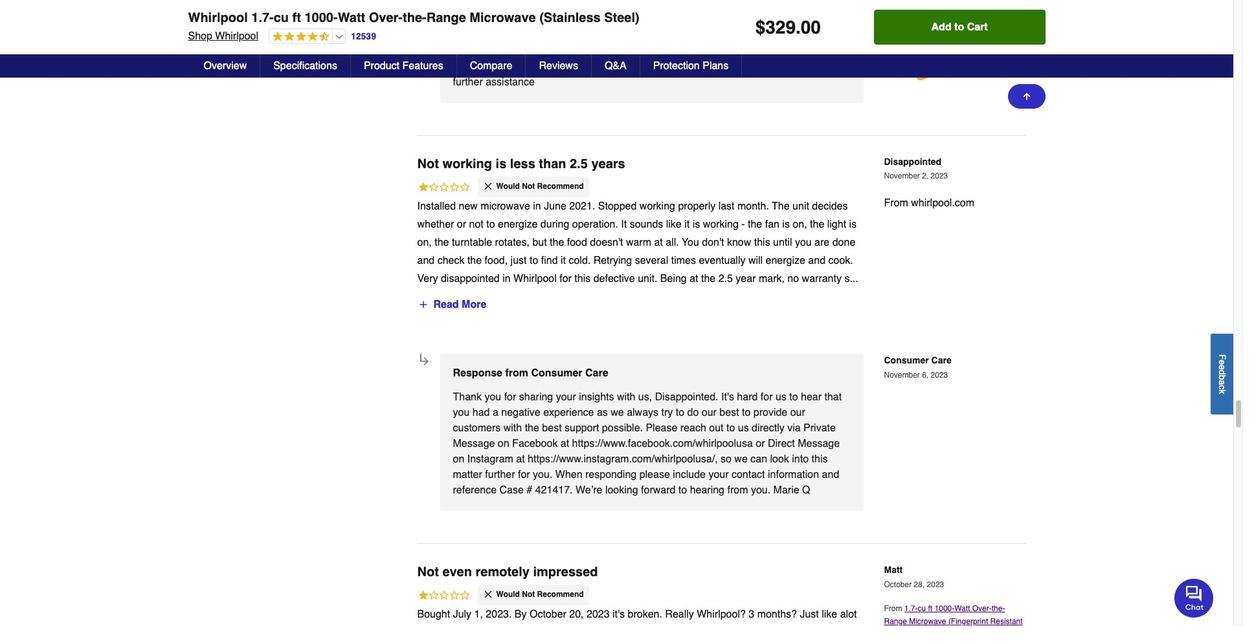 Task type: locate. For each thing, give the bounding box(es) containing it.
close image
[[483, 590, 493, 600]]

is down properly
[[693, 219, 700, 231]]

like left alot
[[822, 609, 837, 621]]

0 vertical spatial it
[[685, 219, 690, 231]]

whirlpoolteam
[[884, 24, 949, 35]]

2023 inside whirlpoolteam november 29, 2023
[[935, 40, 953, 49]]

2023 left it's in the bottom of the page
[[587, 609, 610, 621]]

care inside consumer care november 6, 2023
[[932, 356, 952, 366]]

done
[[833, 237, 856, 249]]

0 horizontal spatial or
[[457, 219, 466, 231]]

to right add
[[955, 21, 964, 33]]

we right as
[[611, 407, 624, 419]]

2 recommend from the top
[[537, 591, 584, 600]]

even
[[443, 565, 472, 580]]

in left june
[[533, 201, 541, 212]]

close image
[[483, 181, 493, 192]]

chat invite button image
[[1175, 579, 1214, 618]]

range inside 1.7-cu ft 1000-watt over-the- range microwave (fingerprint resistan
[[884, 618, 907, 627]]

working
[[443, 157, 492, 171], [640, 201, 675, 212], [703, 219, 739, 231]]

0 horizontal spatial energize
[[498, 219, 538, 231]]

would right close icon
[[496, 591, 520, 600]]

for right 84109
[[807, 61, 819, 72]]

1 vertical spatial best
[[542, 423, 562, 435]]

c
[[1217, 385, 1228, 390]]

with left us,
[[617, 392, 636, 403]]

from for from
[[884, 605, 905, 614]]

1 horizontal spatial on
[[498, 438, 509, 450]]

further
[[453, 76, 483, 88], [485, 470, 515, 481]]

properly
[[678, 201, 716, 212]]

1 vertical spatial us
[[738, 423, 749, 435]]

at down support
[[561, 438, 569, 450]]

and right information at the right bottom of the page
[[822, 470, 839, 481]]

0 vertical spatial microwave
[[470, 10, 536, 25]]

0 vertical spatial working
[[443, 157, 492, 171]]

less
[[510, 157, 535, 171]]

please right features
[[453, 61, 485, 72]]

0 vertical spatial please
[[453, 61, 485, 72]]

bought
[[417, 609, 450, 621]]

on, down the whether
[[417, 237, 432, 249]]

0 vertical spatial you
[[795, 237, 812, 249]]

1 vertical spatial cu
[[918, 605, 926, 614]]

turntable
[[452, 237, 492, 249]]

1 horizontal spatial october
[[884, 581, 912, 590]]

0 horizontal spatial out
[[516, 61, 531, 72]]

0 vertical spatial 2.5
[[570, 157, 588, 171]]

a inside "thank you for sharing your insights with us, disappointed. it's hard for us to hear that you had a negative experience as we always try to do our best to provide our customers with the best support possible. please reach out to us directly via private message on facebook at https://www.facebook.com/whirlpoolusa or direct message on instagram at https://www.instagram.com/whirlpoolusa/, so we can look into this matter further for you. when responding please include your contact information and reference case # 421417. we're looking forward to hearing from you.  marie q"
[[493, 407, 498, 419]]

0 horizontal spatial from
[[505, 368, 528, 379]]

2023 right 2,
[[931, 172, 948, 181]]

1 vertical spatial whirlpool
[[215, 30, 258, 42]]

consumer
[[884, 356, 929, 366], [531, 368, 583, 379]]

recommend for impressed
[[537, 591, 584, 600]]

1 horizontal spatial with
[[617, 392, 636, 403]]

0 horizontal spatial our
[[702, 407, 717, 419]]

to down 'it's'
[[727, 423, 735, 435]]

would not recommend up the by
[[496, 591, 584, 600]]

possible.
[[602, 423, 643, 435]]

we right 'so'
[[735, 454, 748, 466]]

1 vertical spatial it
[[561, 255, 566, 267]]

consumer care november 6, 2023
[[884, 356, 952, 380]]

over- up 12539
[[369, 10, 403, 25]]

november inside consumer care november 6, 2023
[[884, 371, 920, 380]]

no
[[788, 273, 799, 285]]

in
[[533, 201, 541, 212], [503, 273, 511, 285]]

2023 for disappointed
[[931, 172, 948, 181]]

include
[[673, 470, 706, 481]]

care
[[628, 61, 650, 72], [932, 356, 952, 366], [585, 368, 608, 379]]

0 vertical spatial on
[[498, 438, 509, 450]]

1.7-cu ft 1000-watt over-the- range microwave (fingerprint resistan link
[[884, 605, 1023, 627]]

whirlpool down find on the top of the page
[[514, 273, 557, 285]]

800-
[[674, 61, 695, 72]]

1 november from the top
[[884, 40, 920, 49]]

0 horizontal spatial like
[[666, 219, 682, 231]]

this up will
[[754, 237, 770, 249]]

food
[[567, 237, 587, 249]]

it up the you
[[685, 219, 690, 231]]

2 vertical spatial november
[[884, 371, 920, 380]]

or up can
[[756, 438, 765, 450]]

0 vertical spatial the-
[[403, 10, 427, 25]]

1 horizontal spatial over-
[[973, 605, 992, 614]]

impressed
[[533, 565, 598, 580]]

you up had
[[485, 392, 501, 403]]

with
[[617, 392, 636, 403], [504, 423, 522, 435]]

for inside please reach out to lowe's customer care at 1-800-445-6937 or text 84109 for further assistance
[[807, 61, 819, 72]]

the inside "thank you for sharing your insights with us, disappointed. it's hard for us to hear that you had a negative experience as we always try to do our best to provide our customers with the best support possible. please reach out to us directly via private message on facebook at https://www.facebook.com/whirlpoolusa or direct message on instagram at https://www.instagram.com/whirlpoolusa/, so we can look into this matter further for you. when responding please include your contact information and reference case # 421417. we're looking forward to hearing from you.  marie q"
[[525, 423, 539, 435]]

1 horizontal spatial we
[[735, 454, 748, 466]]

2 horizontal spatial or
[[756, 438, 765, 450]]

or inside please reach out to lowe's customer care at 1-800-445-6937 or text 84109 for further assistance
[[741, 61, 750, 72]]

1 vertical spatial watt
[[955, 605, 970, 614]]

this down cold.
[[575, 273, 591, 285]]

1 vertical spatial a
[[493, 407, 498, 419]]

read
[[434, 299, 459, 311]]

june
[[544, 201, 567, 212]]

2 vertical spatial whirlpool
[[514, 273, 557, 285]]

november
[[884, 40, 920, 49], [884, 172, 920, 181], [884, 371, 920, 380]]

1 vertical spatial 2.5
[[719, 273, 733, 285]]

october inside matt october 28, 2023
[[884, 581, 912, 590]]

1 horizontal spatial out
[[709, 423, 724, 435]]

consumer up sharing
[[531, 368, 583, 379]]

2 would from the top
[[496, 591, 520, 600]]

in down food,
[[503, 273, 511, 285]]

2021.
[[569, 201, 595, 212]]

watt up 12539
[[338, 10, 365, 25]]

and inside "thank you for sharing your insights with us, disappointed. it's hard for us to hear that you had a negative experience as we always try to do our best to provide our customers with the best support possible. please reach out to us directly via private message on facebook at https://www.facebook.com/whirlpoolusa or direct message on instagram at https://www.instagram.com/whirlpoolusa/, so we can look into this matter further for you. when responding please include your contact information and reference case # 421417. we're looking forward to hearing from you.  marie q"
[[822, 470, 839, 481]]

reach up assistance
[[488, 61, 513, 72]]

0 vertical spatial recommend
[[537, 182, 584, 191]]

the up facebook
[[525, 423, 539, 435]]

this right 'into'
[[812, 454, 828, 466]]

is
[[496, 157, 507, 171], [693, 219, 700, 231], [783, 219, 790, 231], [849, 219, 857, 231]]

cu
[[274, 10, 289, 25], [918, 605, 926, 614]]

so
[[721, 454, 732, 466]]

would not recommend up june
[[496, 182, 584, 191]]

1 horizontal spatial a
[[1217, 380, 1228, 385]]

1 horizontal spatial message
[[798, 438, 840, 450]]

ft inside 1.7-cu ft 1000-watt over-the- range microwave (fingerprint resistan
[[928, 605, 933, 614]]

2023 right 6,
[[931, 371, 948, 380]]

at down facebook
[[516, 454, 525, 466]]

whirlpool up shop whirlpool
[[188, 10, 248, 25]]

several
[[635, 255, 668, 267]]

our up via
[[790, 407, 805, 419]]

1 star image for even
[[417, 590, 470, 604]]

reach inside please reach out to lowe's customer care at 1-800-445-6937 or text 84109 for further assistance
[[488, 61, 513, 72]]

provide
[[754, 407, 788, 419]]

over-
[[369, 10, 403, 25], [973, 605, 992, 614]]

matter
[[453, 470, 482, 481]]

it right find on the top of the page
[[561, 255, 566, 267]]

2 our from the left
[[790, 407, 805, 419]]

2 vertical spatial this
[[812, 454, 828, 466]]

like inside bought july 1, 2023. by october 20, 2023 it's broken. really whirlpool? 3 months? just like alot
[[822, 609, 837, 621]]

2023 right 29,
[[935, 40, 953, 49]]

cold.
[[569, 255, 591, 267]]

1 horizontal spatial your
[[709, 470, 729, 481]]

november inside whirlpoolteam november 29, 2023
[[884, 40, 920, 49]]

1 star image
[[417, 181, 470, 196], [417, 590, 470, 604]]

times
[[671, 255, 696, 267]]

1 horizontal spatial us
[[776, 392, 787, 403]]

whether
[[417, 219, 454, 231]]

recommend
[[537, 182, 584, 191], [537, 591, 584, 600]]

for down cold.
[[560, 273, 572, 285]]

1 message from the left
[[453, 438, 495, 450]]

cu inside 1.7-cu ft 1000-watt over-the- range microwave (fingerprint resistan
[[918, 605, 926, 614]]

on up matter
[[453, 454, 465, 466]]

over- inside 1.7-cu ft 1000-watt over-the- range microwave (fingerprint resistan
[[973, 605, 992, 614]]

0 vertical spatial out
[[516, 61, 531, 72]]

message down "customers"
[[453, 438, 495, 450]]

best down experience at left bottom
[[542, 423, 562, 435]]

or left text
[[741, 61, 750, 72]]

1 horizontal spatial it
[[685, 219, 690, 231]]

recommend down impressed
[[537, 591, 584, 600]]

a
[[1217, 380, 1228, 385], [493, 407, 498, 419]]

1 horizontal spatial you
[[485, 392, 501, 403]]

further down compare
[[453, 76, 483, 88]]

1 vertical spatial your
[[709, 470, 729, 481]]

would not recommend
[[496, 182, 584, 191], [496, 591, 584, 600]]

3
[[749, 609, 755, 621]]

retrying
[[594, 255, 632, 267]]

had
[[473, 407, 490, 419]]

on, down the unit
[[793, 219, 807, 231]]

october inside bought july 1, 2023. by october 20, 2023 it's broken. really whirlpool? 3 months? just like alot
[[530, 609, 567, 621]]

2 horizontal spatial care
[[932, 356, 952, 366]]

2.5 right than
[[570, 157, 588, 171]]

to inside button
[[955, 21, 964, 33]]

know
[[727, 237, 751, 249]]

0 horizontal spatial a
[[493, 407, 498, 419]]

on
[[498, 438, 509, 450], [453, 454, 465, 466]]

1 vertical spatial the-
[[992, 605, 1005, 614]]

like up all.
[[666, 219, 682, 231]]

1 horizontal spatial this
[[754, 237, 770, 249]]

energize down until
[[766, 255, 806, 267]]

1,
[[474, 609, 483, 621]]

reach down do on the right of the page
[[680, 423, 706, 435]]

1 horizontal spatial you.
[[751, 485, 771, 497]]

with down the negative
[[504, 423, 522, 435]]

1 horizontal spatial ft
[[928, 605, 933, 614]]

1 vertical spatial energize
[[766, 255, 806, 267]]

during
[[541, 219, 569, 231]]

response from consumer care
[[453, 368, 608, 379]]

3 november from the top
[[884, 371, 920, 380]]

1 horizontal spatial further
[[485, 470, 515, 481]]

0 vertical spatial on,
[[793, 219, 807, 231]]

4.5 stars image
[[269, 31, 330, 43]]

our right do on the right of the page
[[702, 407, 717, 419]]

1 horizontal spatial in
[[533, 201, 541, 212]]

0 vertical spatial reach
[[488, 61, 513, 72]]

1.7-
[[251, 10, 274, 25], [905, 605, 918, 614]]

0 vertical spatial over-
[[369, 10, 403, 25]]

bought july 1, 2023. by october 20, 2023 it's broken. really whirlpool? 3 months? just like alot
[[417, 609, 863, 627]]

october
[[884, 581, 912, 590], [530, 609, 567, 621]]

to right 'try'
[[676, 407, 685, 419]]

read more button
[[417, 295, 487, 315]]

1 star image for working
[[417, 181, 470, 196]]

text
[[753, 61, 772, 72]]

a right had
[[493, 407, 498, 419]]

0 vertical spatial or
[[741, 61, 750, 72]]

e up b
[[1217, 365, 1228, 370]]

0 horizontal spatial we
[[611, 407, 624, 419]]

0 horizontal spatial your
[[556, 392, 576, 403]]

for up provide
[[761, 392, 773, 403]]

2023 inside bought july 1, 2023. by october 20, 2023 it's broken. really whirlpool? 3 months? just like alot
[[587, 609, 610, 621]]

to left lowe's
[[534, 61, 542, 72]]

2 would not recommend from the top
[[496, 591, 584, 600]]

0 vertical spatial you.
[[533, 470, 553, 481]]

doesn't
[[590, 237, 623, 249]]

always
[[627, 407, 659, 419]]

it
[[685, 219, 690, 231], [561, 255, 566, 267]]

you. down contact
[[751, 485, 771, 497]]

1 vertical spatial from
[[728, 485, 748, 497]]

0 horizontal spatial you
[[453, 407, 470, 419]]

1 vertical spatial would
[[496, 591, 520, 600]]

1 recommend from the top
[[537, 182, 584, 191]]

k
[[1217, 390, 1228, 394]]

2 from from the top
[[884, 605, 905, 614]]

1 vertical spatial on
[[453, 454, 465, 466]]

1 horizontal spatial or
[[741, 61, 750, 72]]

whirlpoolteam november 29, 2023
[[884, 24, 953, 49]]

1 horizontal spatial care
[[628, 61, 650, 72]]

the down the whether
[[435, 237, 449, 249]]

working up close image
[[443, 157, 492, 171]]

arrow right image
[[418, 356, 430, 368]]

whirlpool 1.7-cu ft 1000-watt over-the-range microwave (stainless steel)
[[188, 10, 640, 25]]

over- up (fingerprint on the right of the page
[[973, 605, 992, 614]]

at left 1-
[[653, 61, 662, 72]]

1 horizontal spatial best
[[720, 407, 739, 419]]

0 vertical spatial october
[[884, 581, 912, 590]]

would right close image
[[496, 182, 520, 191]]

food,
[[485, 255, 508, 267]]

direct
[[768, 438, 795, 450]]

1 vertical spatial over-
[[973, 605, 992, 614]]

$ 329 . 00
[[756, 17, 821, 38]]

reviews
[[539, 60, 578, 72]]

2 vertical spatial or
[[756, 438, 765, 450]]

2023 inside disappointed november 2, 2023
[[931, 172, 948, 181]]

out up assistance
[[516, 61, 531, 72]]

cu down 28,
[[918, 605, 926, 614]]

2.5 inside "installed new microwave in june 2021.  stopped working properly last month.  the unit decides whether or not to energize during operation.  it sounds like it is working - the fan is on, the light is on, the turntable rotates, but the food doesn't warm at all.  you don't know this until you are done and check the food, just to find it cold.  retrying several times eventually will energize and cook. very disappointed in whirlpool for this defective unit.  being at the 2.5 year mark, no warranty s..."
[[719, 273, 733, 285]]

consumer inside consumer care november 6, 2023
[[884, 356, 929, 366]]

instagram
[[467, 454, 513, 466]]

case
[[500, 485, 524, 497]]

the
[[748, 219, 762, 231], [810, 219, 825, 231], [435, 237, 449, 249], [550, 237, 564, 249], [467, 255, 482, 267], [701, 273, 716, 285], [525, 423, 539, 435]]

working up sounds
[[640, 201, 675, 212]]

1 would not recommend from the top
[[496, 182, 584, 191]]

0 horizontal spatial please
[[453, 61, 485, 72]]

not down the less
[[522, 182, 535, 191]]

from down matt october 28, 2023
[[884, 605, 905, 614]]

(stainless
[[540, 10, 601, 25]]

0 horizontal spatial 1000-
[[305, 10, 338, 25]]

2023 inside matt october 28, 2023
[[927, 581, 944, 590]]

from inside "thank you for sharing your insights with us, disappointed. it's hard for us to hear that you had a negative experience as we always try to do our best to provide our customers with the best support possible. please reach out to us directly via private message on facebook at https://www.facebook.com/whirlpoolusa or direct message on instagram at https://www.instagram.com/whirlpoolusa/, so we can look into this matter further for you. when responding please include your contact information and reference case # 421417. we're looking forward to hearing from you.  marie q"
[[728, 485, 748, 497]]

last
[[719, 201, 735, 212]]

2023 for matt
[[927, 581, 944, 590]]

1 from from the top
[[884, 197, 908, 209]]

consumer up 6,
[[884, 356, 929, 366]]

range
[[427, 10, 466, 25], [884, 618, 907, 627]]

0 vertical spatial a
[[1217, 380, 1228, 385]]

the up the are
[[810, 219, 825, 231]]

1 horizontal spatial 2.5
[[719, 273, 733, 285]]

compare button
[[457, 54, 526, 78]]

out inside "thank you for sharing your insights with us, disappointed. it's hard for us to hear that you had a negative experience as we always try to do our best to provide our customers with the best support possible. please reach out to us directly via private message on facebook at https://www.facebook.com/whirlpoolusa or direct message on instagram at https://www.instagram.com/whirlpoolusa/, so we can look into this matter further for you. when responding please include your contact information and reference case # 421417. we're looking forward to hearing from you.  marie q"
[[709, 423, 724, 435]]

for
[[807, 61, 819, 72], [560, 273, 572, 285], [504, 392, 516, 403], [761, 392, 773, 403], [518, 470, 530, 481]]

to inside please reach out to lowe's customer care at 1-800-445-6937 or text 84109 for further assistance
[[534, 61, 542, 72]]

cook.
[[829, 255, 853, 267]]

29,
[[922, 40, 933, 49]]

microwave up compare button
[[470, 10, 536, 25]]

thank
[[453, 392, 482, 403]]

2 vertical spatial care
[[585, 368, 608, 379]]

whirlpool up overview button
[[215, 30, 258, 42]]

further down instagram
[[485, 470, 515, 481]]

november inside disappointed november 2, 2023
[[884, 172, 920, 181]]

2 horizontal spatial working
[[703, 219, 739, 231]]

to left hear
[[790, 392, 798, 403]]

0 vertical spatial november
[[884, 40, 920, 49]]

1000- up (fingerprint on the right of the page
[[935, 605, 955, 614]]

1 horizontal spatial our
[[790, 407, 805, 419]]

for inside "installed new microwave in june 2021.  stopped working properly last month.  the unit decides whether or not to energize during operation.  it sounds like it is working - the fan is on, the light is on, the turntable rotates, but the food doesn't warm at all.  you don't know this until you are done and check the food, just to find it cold.  retrying several times eventually will energize and cook. very disappointed in whirlpool for this defective unit.  being at the 2.5 year mark, no warranty s..."
[[560, 273, 572, 285]]

0 vertical spatial energize
[[498, 219, 538, 231]]

at inside please reach out to lowe's customer care at 1-800-445-6937 or text 84109 for further assistance
[[653, 61, 662, 72]]

from down contact
[[728, 485, 748, 497]]

0 horizontal spatial you.
[[533, 470, 553, 481]]

plans
[[703, 60, 729, 72]]

0 horizontal spatial consumer
[[531, 368, 583, 379]]

1 1 star image from the top
[[417, 181, 470, 196]]

from up sharing
[[505, 368, 528, 379]]

is left the less
[[496, 157, 507, 171]]

your up experience at left bottom
[[556, 392, 576, 403]]

this inside "thank you for sharing your insights with us, disappointed. it's hard for us to hear that you had a negative experience as we always try to do our best to provide our customers with the best support possible. please reach out to us directly via private message on facebook at https://www.facebook.com/whirlpoolusa or direct message on instagram at https://www.instagram.com/whirlpoolusa/, so we can look into this matter further for you. when responding please include your contact information and reference case # 421417. we're looking forward to hearing from you.  marie q"
[[812, 454, 828, 466]]

1 vertical spatial microwave
[[909, 618, 946, 627]]

1 vertical spatial with
[[504, 423, 522, 435]]

0 horizontal spatial on
[[453, 454, 465, 466]]

or
[[741, 61, 750, 72], [457, 219, 466, 231], [756, 438, 765, 450]]

2 november from the top
[[884, 172, 920, 181]]

message down "private"
[[798, 438, 840, 450]]

this
[[754, 237, 770, 249], [575, 273, 591, 285], [812, 454, 828, 466]]

you.
[[533, 470, 553, 481], [751, 485, 771, 497]]

1 would from the top
[[496, 182, 520, 191]]

1.7- up 4.5 stars image
[[251, 10, 274, 25]]

ft up 4.5 stars image
[[292, 10, 301, 25]]

would not recommend for impressed
[[496, 591, 584, 600]]

1 star image up installed
[[417, 181, 470, 196]]

you left the are
[[795, 237, 812, 249]]

1 vertical spatial 1.7-
[[905, 605, 918, 614]]

1 vertical spatial we
[[735, 454, 748, 466]]

1 vertical spatial please
[[646, 423, 678, 435]]

customers
[[453, 423, 501, 435]]

your down 'so'
[[709, 470, 729, 481]]

1 vertical spatial like
[[822, 609, 837, 621]]

2.5 down eventually
[[719, 273, 733, 285]]

2 1 star image from the top
[[417, 590, 470, 604]]

0 horizontal spatial on,
[[417, 237, 432, 249]]

0 horizontal spatial october
[[530, 609, 567, 621]]

cu up 4.5 stars image
[[274, 10, 289, 25]]

protection plans button
[[640, 54, 742, 78]]

or inside "installed new microwave in june 2021.  stopped working properly last month.  the unit decides whether or not to energize during operation.  it sounds like it is working - the fan is on, the light is on, the turntable rotates, but the food doesn't warm at all.  you don't know this until you are done and check the food, just to find it cold.  retrying several times eventually will energize and cook. very disappointed in whirlpool for this defective unit.  being at the 2.5 year mark, no warranty s..."
[[457, 219, 466, 231]]

unit.
[[638, 273, 658, 285]]

october down 'matt'
[[884, 581, 912, 590]]



Task type: vqa. For each thing, say whether or not it's contained in the screenshot.
Get associated with truck filled image for pickup image
no



Task type: describe. For each thing, give the bounding box(es) containing it.
at left all.
[[654, 237, 663, 249]]

response
[[453, 368, 502, 379]]

us,
[[638, 392, 652, 403]]

warm
[[626, 237, 651, 249]]

product
[[364, 60, 400, 72]]

whirlpoolbrand image
[[884, 49, 981, 80]]

to down hard
[[742, 407, 751, 419]]

20,
[[569, 609, 584, 621]]

from whirlpool.com
[[884, 197, 975, 209]]

0 vertical spatial whirlpool
[[188, 10, 248, 25]]

experience
[[543, 407, 594, 419]]

0 horizontal spatial in
[[503, 273, 511, 285]]

to down include
[[679, 485, 687, 497]]

new
[[459, 201, 478, 212]]

.
[[796, 17, 801, 38]]

disappointed
[[884, 157, 942, 167]]

further inside please reach out to lowe's customer care at 1-800-445-6937 or text 84109 for further assistance
[[453, 76, 483, 88]]

1 vertical spatial on,
[[417, 237, 432, 249]]

forward
[[641, 485, 676, 497]]

contact
[[732, 470, 765, 481]]

1 e from the top
[[1217, 360, 1228, 365]]

0 horizontal spatial ft
[[292, 10, 301, 25]]

not left even
[[417, 565, 439, 580]]

months?
[[757, 609, 797, 621]]

s...
[[845, 273, 859, 285]]

would for is
[[496, 182, 520, 191]]

0 horizontal spatial microwave
[[470, 10, 536, 25]]

add to cart button
[[874, 10, 1046, 45]]

years
[[592, 157, 625, 171]]

care inside please reach out to lowe's customer care at 1-800-445-6937 or text 84109 for further assistance
[[628, 61, 650, 72]]

directly
[[752, 423, 785, 435]]

f e e d b a c k button
[[1211, 334, 1234, 415]]

0 vertical spatial this
[[754, 237, 770, 249]]

-
[[742, 219, 745, 231]]

the right -
[[748, 219, 762, 231]]

d
[[1217, 370, 1228, 375]]

1 our from the left
[[702, 407, 717, 419]]

specifications
[[273, 60, 337, 72]]

not up the by
[[522, 591, 535, 600]]

2 vertical spatial working
[[703, 219, 739, 231]]

for up the negative
[[504, 392, 516, 403]]

12539
[[351, 31, 376, 41]]

november for disappointed
[[884, 172, 920, 181]]

the down the "turntable"
[[467, 255, 482, 267]]

1 horizontal spatial energize
[[766, 255, 806, 267]]

please inside "thank you for sharing your insights with us, disappointed. it's hard for us to hear that you had a negative experience as we always try to do our best to provide our customers with the best support possible. please reach out to us directly via private message on facebook at https://www.facebook.com/whirlpoolusa or direct message on instagram at https://www.instagram.com/whirlpoolusa/, so we can look into this matter further for you. when responding please include your contact information and reference case # 421417. we're looking forward to hearing from you.  marie q"
[[646, 423, 678, 435]]

it
[[621, 219, 627, 231]]

protection plans
[[653, 60, 729, 72]]

try
[[661, 407, 673, 419]]

to right just
[[530, 255, 538, 267]]

whirlpool.com
[[911, 197, 975, 209]]

all.
[[666, 237, 679, 249]]

read more
[[434, 299, 487, 311]]

further inside "thank you for sharing your insights with us, disappointed. it's hard for us to hear that you had a negative experience as we always try to do our best to provide our customers with the best support possible. please reach out to us directly via private message on facebook at https://www.facebook.com/whirlpoolusa or direct message on instagram at https://www.instagram.com/whirlpoolusa/, so we can look into this matter further for you. when responding please include your contact information and reference case # 421417. we're looking forward to hearing from you.  marie q"
[[485, 470, 515, 481]]

product features
[[364, 60, 443, 72]]

84109
[[775, 61, 804, 72]]

microwave inside 1.7-cu ft 1000-watt over-the- range microwave (fingerprint resistan
[[909, 618, 946, 627]]

0 horizontal spatial over-
[[369, 10, 403, 25]]

https://www.facebook.com/whirlpoolusa
[[572, 438, 753, 450]]

0 horizontal spatial it
[[561, 255, 566, 267]]

arrow up image
[[1022, 91, 1032, 102]]

eventually
[[699, 255, 746, 267]]

and up warranty
[[808, 255, 826, 267]]

hard
[[737, 392, 758, 403]]

0 vertical spatial in
[[533, 201, 541, 212]]

0 horizontal spatial us
[[738, 423, 749, 435]]

not working is less than 2.5 years
[[417, 157, 625, 171]]

you inside "installed new microwave in june 2021.  stopped working properly last month.  the unit decides whether or not to energize during operation.  it sounds like it is working - the fan is on, the light is on, the turntable rotates, but the food doesn't warm at all.  you don't know this until you are done and check the food, just to find it cold.  retrying several times eventually will energize and cook. very disappointed in whirlpool for this defective unit.  being at the 2.5 year mark, no warranty s..."
[[795, 237, 812, 249]]

28,
[[914, 581, 925, 590]]

like inside "installed new microwave in june 2021.  stopped working properly last month.  the unit decides whether or not to energize during operation.  it sounds like it is working - the fan is on, the light is on, the turntable rotates, but the food doesn't warm at all.  you don't know this until you are done and check the food, just to find it cold.  retrying several times eventually will energize and cook. very disappointed in whirlpool for this defective unit.  being at the 2.5 year mark, no warranty s..."
[[666, 219, 682, 231]]

features
[[402, 60, 443, 72]]

the
[[772, 201, 790, 212]]

are
[[815, 237, 830, 249]]

hearing
[[690, 485, 725, 497]]

disappointed.
[[655, 392, 718, 403]]

1 vertical spatial working
[[640, 201, 675, 212]]

just
[[800, 609, 819, 621]]

to right not
[[486, 219, 495, 231]]

arrow right image
[[418, 24, 430, 37]]

0 vertical spatial us
[[776, 392, 787, 403]]

the down eventually
[[701, 273, 716, 285]]

the right but
[[550, 237, 564, 249]]

0 vertical spatial from
[[505, 368, 528, 379]]

00
[[801, 17, 821, 38]]

q&a
[[605, 60, 627, 72]]

disappointed november 2, 2023
[[884, 157, 948, 181]]

not
[[469, 219, 484, 231]]

0 horizontal spatial with
[[504, 423, 522, 435]]

very
[[417, 273, 438, 285]]

0 vertical spatial best
[[720, 407, 739, 419]]

0 vertical spatial your
[[556, 392, 576, 403]]

2 vertical spatial you
[[453, 407, 470, 419]]

via
[[788, 423, 801, 435]]

6,
[[922, 371, 929, 380]]

than
[[539, 157, 566, 171]]

2 e from the top
[[1217, 365, 1228, 370]]

is right light
[[849, 219, 857, 231]]

2023 for whirlpoolteam
[[935, 40, 953, 49]]

november for whirlpoolteam
[[884, 40, 920, 49]]

https://www.instagram.com/whirlpoolusa/,
[[528, 454, 718, 466]]

whirlpool inside "installed new microwave in june 2021.  stopped working properly last month.  the unit decides whether or not to energize during operation.  it sounds like it is working - the fan is on, the light is on, the turntable rotates, but the food doesn't warm at all.  you don't know this until you are done and check the food, just to find it cold.  retrying several times eventually will energize and cook. very disappointed in whirlpool for this defective unit.  being at the 2.5 year mark, no warranty s..."
[[514, 273, 557, 285]]

july
[[453, 609, 472, 621]]

f e e d b a c k
[[1217, 354, 1228, 394]]

sharing
[[519, 392, 553, 403]]

0 vertical spatial 1000-
[[305, 10, 338, 25]]

0 vertical spatial with
[[617, 392, 636, 403]]

and up very on the top left of the page
[[417, 255, 435, 267]]

0 vertical spatial 1.7-
[[251, 10, 274, 25]]

at right the being
[[690, 273, 698, 285]]

for up "#"
[[518, 470, 530, 481]]

reviews button
[[526, 54, 592, 78]]

from for from whirlpool.com
[[884, 197, 908, 209]]

into
[[792, 454, 809, 466]]

reach inside "thank you for sharing your insights with us, disappointed. it's hard for us to hear that you had a negative experience as we always try to do our best to provide our customers with the best support possible. please reach out to us directly via private message on facebook at https://www.facebook.com/whirlpoolusa or direct message on instagram at https://www.instagram.com/whirlpoolusa/, so we can look into this matter further for you. when responding please include your contact information and reference case # 421417. we're looking forward to hearing from you.  marie q"
[[680, 423, 706, 435]]

recommend for less
[[537, 182, 584, 191]]

1 horizontal spatial on,
[[793, 219, 807, 231]]

#
[[527, 485, 532, 497]]

look
[[770, 454, 789, 466]]

customer
[[580, 61, 625, 72]]

1 vertical spatial this
[[575, 273, 591, 285]]

warranty
[[802, 273, 842, 285]]

you
[[682, 237, 699, 249]]

please inside please reach out to lowe's customer care at 1-800-445-6937 or text 84109 for further assistance
[[453, 61, 485, 72]]

facebook
[[512, 438, 558, 450]]

reference
[[453, 485, 497, 497]]

0 horizontal spatial range
[[427, 10, 466, 25]]

2,
[[922, 172, 929, 181]]

unit
[[793, 201, 809, 212]]

out inside please reach out to lowe's customer care at 1-800-445-6937 or text 84109 for further assistance
[[516, 61, 531, 72]]

0 vertical spatial cu
[[274, 10, 289, 25]]

when
[[555, 470, 583, 481]]

but
[[533, 237, 547, 249]]

disappointed
[[441, 273, 500, 285]]

(fingerprint
[[949, 618, 988, 627]]

or inside "thank you for sharing your insights with us, disappointed. it's hard for us to hear that you had a negative experience as we always try to do our best to provide our customers with the best support possible. please reach out to us directly via private message on facebook at https://www.facebook.com/whirlpoolusa or direct message on instagram at https://www.instagram.com/whirlpoolusa/, so we can look into this matter further for you. when responding please include your contact information and reference case # 421417. we're looking forward to hearing from you.  marie q"
[[756, 438, 765, 450]]

0 horizontal spatial watt
[[338, 10, 365, 25]]

please
[[640, 470, 670, 481]]

0 horizontal spatial 2.5
[[570, 157, 588, 171]]

2 message from the left
[[798, 438, 840, 450]]

not up installed
[[417, 157, 439, 171]]

can
[[751, 454, 767, 466]]

really
[[665, 609, 694, 621]]

product features button
[[351, 54, 457, 78]]

please reach out to lowe's customer care at 1-800-445-6937 or text 84109 for further assistance
[[453, 61, 819, 88]]

0 horizontal spatial working
[[443, 157, 492, 171]]

the- inside 1.7-cu ft 1000-watt over-the- range microwave (fingerprint resistan
[[992, 605, 1005, 614]]

a inside button
[[1217, 380, 1228, 385]]

is right the fan
[[783, 219, 790, 231]]

we're
[[576, 485, 603, 497]]

shop
[[188, 30, 212, 42]]

$
[[756, 17, 766, 38]]

matt october 28, 2023
[[884, 565, 944, 590]]

1.7-cu ft 1000-watt over-the- range microwave (fingerprint resistan
[[884, 605, 1023, 627]]

1000- inside 1.7-cu ft 1000-watt over-the- range microwave (fingerprint resistan
[[935, 605, 955, 614]]

would for remotely
[[496, 591, 520, 600]]

it's
[[721, 392, 734, 403]]

plus image
[[418, 300, 428, 310]]

thank you for sharing your insights with us, disappointed. it's hard for us to hear that you had a negative experience as we always try to do our best to provide our customers with the best support possible. please reach out to us directly via private message on facebook at https://www.facebook.com/whirlpoolusa or direct message on instagram at https://www.instagram.com/whirlpoolusa/, so we can look into this matter further for you. when responding please include your contact information and reference case # 421417. we're looking forward to hearing from you.  marie q
[[453, 392, 842, 497]]

operation.
[[572, 219, 618, 231]]

0 horizontal spatial the-
[[403, 10, 427, 25]]

1 vertical spatial you
[[485, 392, 501, 403]]

2023 inside consumer care november 6, 2023
[[931, 371, 948, 380]]

2023.
[[486, 609, 512, 621]]

would not recommend for less
[[496, 182, 584, 191]]

shop whirlpool
[[188, 30, 258, 42]]

watt inside 1.7-cu ft 1000-watt over-the- range microwave (fingerprint resistan
[[955, 605, 970, 614]]

1.7- inside 1.7-cu ft 1000-watt over-the- range microwave (fingerprint resistan
[[905, 605, 918, 614]]



